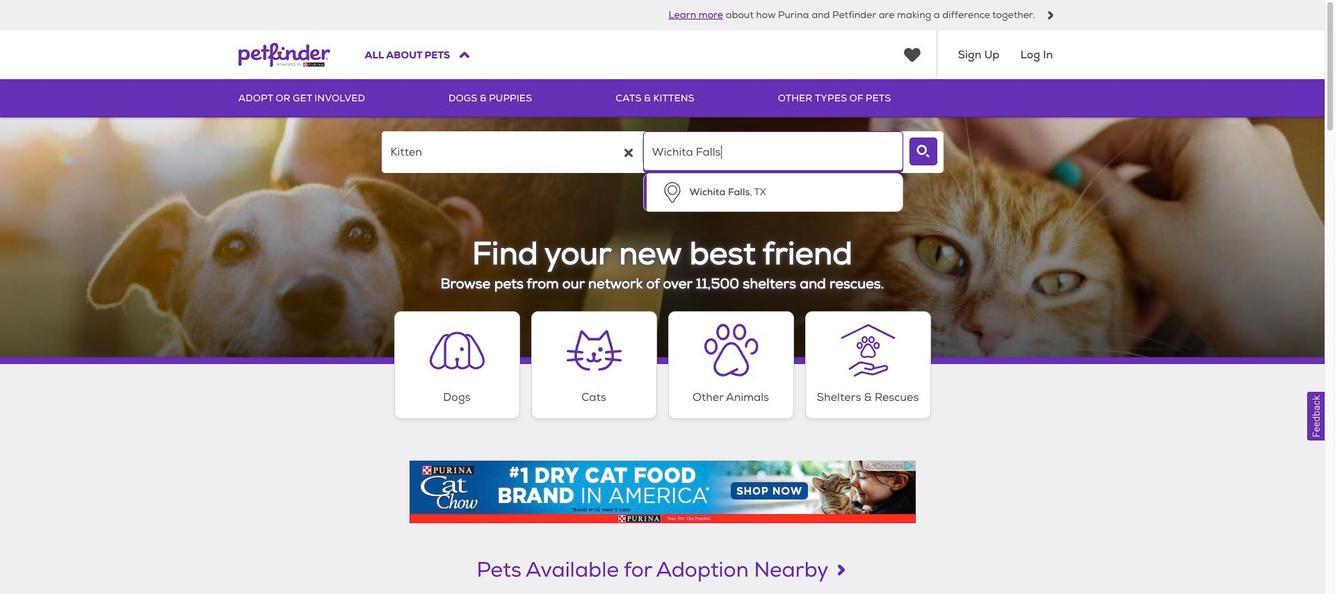Task type: locate. For each thing, give the bounding box(es) containing it.
petfinder logo image
[[238, 31, 330, 79]]

Search Terrier, Kitten, etc. text field
[[382, 131, 642, 173]]

primary element
[[238, 79, 1087, 118]]



Task type: vqa. For each thing, say whether or not it's contained in the screenshot.
Primary element
yes



Task type: describe. For each thing, give the bounding box(es) containing it.
9c2b2 image
[[1047, 11, 1055, 19]]

advertisement element
[[409, 461, 916, 524]]

Enter City, State, or ZIP text field
[[643, 131, 903, 173]]



